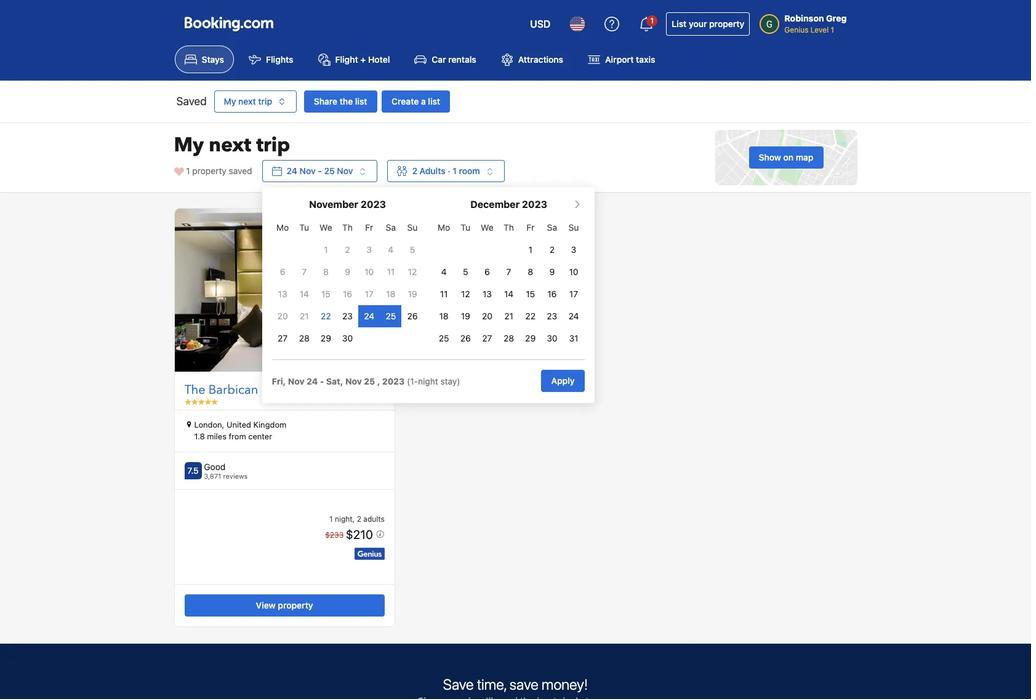 Task type: locate. For each thing, give the bounding box(es) containing it.
1 23 from the left
[[343, 311, 353, 322]]

24 left 25 november 2023 checkbox
[[364, 311, 375, 322]]

1 vertical spatial property
[[192, 166, 227, 176]]

14 right the 13 december 2023 checkbox
[[505, 289, 514, 300]]

stays link
[[175, 46, 234, 73]]

room
[[459, 166, 480, 176]]

1 horizontal spatial 22
[[526, 311, 536, 322]]

10 for "10" option
[[570, 267, 579, 277]]

my next trip up saved
[[174, 132, 290, 159]]

1 december 2023 element from the left
[[272, 217, 424, 350]]

24
[[287, 166, 298, 176], [364, 311, 375, 322], [569, 311, 579, 322], [307, 377, 318, 387]]

31 December 2023 checkbox
[[570, 333, 579, 344]]

my next trip
[[224, 96, 272, 107], [174, 132, 290, 159]]

1 left list
[[651, 16, 654, 25]]

28
[[299, 333, 310, 344], [504, 333, 515, 344]]

1 list from the left
[[355, 96, 368, 107]]

1 fr from the left
[[365, 223, 373, 233]]

26 right 25 november 2023 checkbox
[[408, 311, 418, 322]]

1 horizontal spatial fr
[[527, 223, 535, 233]]

2 December 2023 checkbox
[[550, 245, 555, 255]]

1 horizontal spatial 21
[[505, 311, 514, 322]]

1 vertical spatial my next trip
[[174, 132, 290, 159]]

1 horizontal spatial 12
[[461, 289, 470, 300]]

flight
[[335, 54, 358, 65]]

16 for the 16 november 2023 option
[[343, 289, 352, 300]]

17 right the '16 december 2023' checkbox
[[570, 289, 579, 300]]

list inside share the list button
[[355, 96, 368, 107]]

2 16 from the left
[[548, 289, 557, 300]]

1 horizontal spatial 29
[[526, 333, 536, 344]]

27 left the '28 december 2023' option
[[483, 333, 493, 344]]

1 horizontal spatial 20
[[482, 311, 493, 322]]

2 9 from the left
[[550, 267, 555, 277]]

1 28 from the left
[[299, 333, 310, 344]]

28 November 2023 checkbox
[[299, 333, 310, 344]]

usd
[[531, 18, 551, 30]]

3 right 2 'option'
[[572, 245, 577, 255]]

0 horizontal spatial 9
[[345, 267, 351, 277]]

2 27 from the left
[[483, 333, 493, 344]]

1 horizontal spatial 30
[[547, 333, 558, 344]]

2 17 from the left
[[570, 289, 579, 300]]

2 we from the left
[[481, 223, 494, 233]]

0 vertical spatial my next trip
[[224, 96, 272, 107]]

fr up "1 december 2023" checkbox
[[527, 223, 535, 233]]

1 horizontal spatial 28
[[504, 333, 515, 344]]

th down 'december 2023'
[[504, 223, 514, 233]]

share the list button
[[304, 91, 377, 113]]

0 horizontal spatial 27
[[278, 333, 288, 344]]

6 left 7 december 2023 option
[[485, 267, 490, 277]]

mo for december 2023
[[438, 223, 451, 233]]

1 horizontal spatial 23
[[547, 311, 558, 322]]

16 left the 17 checkbox
[[548, 289, 557, 300]]

$233
[[325, 531, 344, 540]]

22
[[321, 311, 331, 322], [526, 311, 536, 322]]

9 for 9 option
[[345, 267, 351, 277]]

genius
[[785, 25, 809, 35]]

0 vertical spatial 19
[[408, 289, 417, 300]]

a
[[421, 96, 426, 107]]

night
[[418, 377, 438, 387]]

0 horizontal spatial list
[[355, 96, 368, 107]]

1 horizontal spatial 6
[[485, 267, 490, 277]]

1
[[651, 16, 654, 25], [831, 25, 835, 35], [186, 166, 190, 176], [453, 166, 457, 176], [324, 245, 328, 255], [529, 245, 533, 255], [330, 515, 333, 524]]

1 mo from the left
[[277, 223, 289, 233]]

2 horizontal spatial property
[[710, 18, 745, 29]]

0 horizontal spatial 15
[[322, 289, 331, 300]]

flight + hotel
[[335, 54, 390, 65]]

1 left '2' checkbox on the left top
[[324, 245, 328, 255]]

14 December 2023 checkbox
[[505, 289, 514, 300]]

1 30 from the left
[[343, 333, 353, 344]]

25 right 24 option
[[386, 311, 396, 322]]

2023
[[361, 199, 386, 210], [522, 199, 548, 210], [383, 377, 405, 387]]

booking.com online hotel reservations image
[[185, 17, 273, 31]]

1 vertical spatial 18
[[440, 311, 449, 322]]

su up 3 option
[[569, 223, 579, 233]]

0 vertical spatial trip
[[258, 96, 272, 107]]

2 13 from the left
[[483, 289, 492, 300]]

5 December 2023 checkbox
[[463, 267, 469, 277]]

1 tu from the left
[[300, 223, 309, 233]]

11 for 11 november 2023 option in the left of the page
[[387, 267, 395, 277]]

27
[[278, 333, 288, 344], [483, 333, 493, 344]]

property right 'view'
[[278, 601, 313, 611]]

2 su from the left
[[569, 223, 579, 233]]

8 right 7 december 2023 option
[[528, 267, 534, 277]]

15 right '14 november 2023' checkbox
[[322, 289, 331, 300]]

1 vertical spatial 11
[[440, 289, 448, 300]]

we for november 2023
[[320, 223, 333, 233]]

26
[[408, 311, 418, 322], [461, 333, 471, 344]]

11
[[387, 267, 395, 277], [440, 289, 448, 300]]

1 horizontal spatial 26
[[461, 333, 471, 344]]

tu up 5 option
[[461, 223, 471, 233]]

0 horizontal spatial sa
[[386, 223, 396, 233]]

my up 1 property saved
[[174, 132, 204, 159]]

3 left the 4 november 2023 checkbox
[[367, 245, 372, 255]]

1 button
[[632, 9, 662, 39]]

29 right 28 option
[[321, 333, 331, 344]]

25
[[324, 166, 335, 176], [386, 311, 396, 322], [439, 333, 449, 344], [364, 377, 375, 387]]

december 2023 element for december
[[433, 217, 585, 350]]

,
[[377, 377, 380, 387]]

su for november 2023
[[408, 223, 418, 233]]

1 13 from the left
[[278, 289, 287, 300]]

1 7 from the left
[[302, 267, 307, 277]]

2 28 from the left
[[504, 333, 515, 344]]

26 November 2023 checkbox
[[408, 311, 418, 322]]

list your property link
[[667, 12, 751, 36]]

0 vertical spatial 12
[[408, 267, 417, 277]]

1 horizontal spatial 15
[[526, 289, 535, 300]]

airport taxis link
[[579, 46, 666, 73]]

0 horizontal spatial 6
[[280, 267, 286, 277]]

2 list from the left
[[428, 96, 441, 107]]

-
[[318, 166, 322, 176], [320, 377, 324, 387]]

10
[[365, 267, 374, 277], [570, 267, 579, 277]]

0 vertical spatial 11
[[387, 267, 395, 277]]

23
[[343, 311, 353, 322], [547, 311, 558, 322]]

1 29 from the left
[[321, 333, 331, 344]]

1 vertical spatial 19
[[461, 311, 471, 322]]

list right the
[[355, 96, 368, 107]]

saved
[[229, 166, 252, 176]]

list for share the list
[[355, 96, 368, 107]]

mo up the 6 option
[[277, 223, 289, 233]]

2 30 from the left
[[547, 333, 558, 344]]

1 horizontal spatial 3
[[572, 245, 577, 255]]

0 horizontal spatial 29
[[321, 333, 331, 344]]

0 horizontal spatial 21
[[300, 311, 309, 322]]

0 horizontal spatial 16
[[343, 289, 352, 300]]

0 horizontal spatial 20
[[278, 311, 288, 322]]

2 10 from the left
[[570, 267, 579, 277]]

7 left 8 november 2023 checkbox
[[302, 267, 307, 277]]

27 for 27 november 2023 option
[[278, 333, 288, 344]]

1 horizontal spatial sa
[[548, 223, 558, 233]]

13 December 2023 checkbox
[[483, 289, 492, 300]]

0 horizontal spatial 12
[[408, 267, 417, 277]]

trip down flights link
[[258, 96, 272, 107]]

scored  7.5 element
[[185, 463, 202, 480]]

2 21 from the left
[[505, 311, 514, 322]]

next down flights link
[[239, 96, 256, 107]]

12 right 11 checkbox at the top left
[[461, 289, 470, 300]]

0 horizontal spatial 17
[[365, 289, 374, 300]]

5 left 6 december 2023 option
[[463, 267, 469, 277]]

20 for 20 option
[[482, 311, 493, 322]]

10 December 2023 checkbox
[[570, 267, 579, 277]]

20
[[278, 311, 288, 322], [482, 311, 493, 322]]

26 left 27 december 2023 option
[[461, 333, 471, 344]]

1 16 from the left
[[343, 289, 352, 300]]

2 14 from the left
[[505, 289, 514, 300]]

1 horizontal spatial th
[[504, 223, 514, 233]]

2 6 from the left
[[485, 267, 490, 277]]

11 right "10 november 2023" checkbox at the top of page
[[387, 267, 395, 277]]

0 vertical spatial next
[[239, 96, 256, 107]]

30 November 2023 checkbox
[[343, 333, 353, 344]]

30 for 30 november 2023 checkbox
[[343, 333, 353, 344]]

1.8
[[194, 432, 205, 442]]

0 vertical spatial 4
[[388, 245, 394, 255]]

november
[[309, 199, 359, 210]]

1 down greg
[[831, 25, 835, 35]]

property right your
[[710, 18, 745, 29]]

20 November 2023 checkbox
[[278, 311, 288, 322]]

2
[[412, 166, 418, 176], [345, 245, 350, 255], [550, 245, 555, 255], [357, 515, 362, 524]]

apply button
[[542, 370, 585, 393]]

28 for 28 option
[[299, 333, 310, 344]]

2 20 from the left
[[482, 311, 493, 322]]

18 right 17 option
[[386, 289, 396, 300]]

1 horizontal spatial 27
[[483, 333, 493, 344]]

1 horizontal spatial 4
[[442, 267, 447, 277]]

9 November 2023 checkbox
[[345, 267, 351, 277]]

0 horizontal spatial th
[[343, 223, 353, 233]]

nov up november 2023
[[337, 166, 353, 176]]

1 horizontal spatial my
[[224, 96, 236, 107]]

0 horizontal spatial 19
[[408, 289, 417, 300]]

0 horizontal spatial su
[[408, 223, 418, 233]]

8 November 2023 checkbox
[[323, 267, 329, 277]]

4 for the 4 november 2023 checkbox
[[388, 245, 394, 255]]

fr
[[365, 223, 373, 233], [527, 223, 535, 233]]

1 vertical spatial trip
[[256, 132, 290, 159]]

from
[[229, 432, 246, 442]]

nov
[[300, 166, 316, 176], [337, 166, 353, 176], [288, 377, 305, 387], [346, 377, 362, 387]]

1 horizontal spatial we
[[481, 223, 494, 233]]

1 20 from the left
[[278, 311, 288, 322]]

0 horizontal spatial 18
[[386, 289, 396, 300]]

1 8 from the left
[[323, 267, 329, 277]]

we down december
[[481, 223, 494, 233]]

next up saved
[[209, 132, 251, 159]]

22 for 22 checkbox
[[321, 311, 331, 322]]

- up november
[[318, 166, 322, 176]]

21 right 20 option
[[505, 311, 514, 322]]

5 right the 4 november 2023 checkbox
[[410, 245, 415, 255]]

8 for 8 november 2023 checkbox
[[323, 267, 329, 277]]

1 horizontal spatial 11
[[440, 289, 448, 300]]

13
[[278, 289, 287, 300], [483, 289, 492, 300]]

1 th from the left
[[343, 223, 353, 233]]

tu up 7 checkbox
[[300, 223, 309, 233]]

11 left 12 option
[[440, 289, 448, 300]]

24 November 2023 checkbox
[[364, 311, 375, 322]]

·
[[448, 166, 451, 176]]

10 for "10 november 2023" checkbox at the top of page
[[365, 267, 374, 277]]

20 left 21 november 2023 checkbox
[[278, 311, 288, 322]]

25 November 2023 checkbox
[[386, 311, 396, 322]]

car rentals
[[432, 54, 477, 65]]

28 right 27 november 2023 option
[[299, 333, 310, 344]]

1 15 from the left
[[322, 289, 331, 300]]

10 right 9 december 2023 checkbox
[[570, 267, 579, 277]]

23 for 23 november 2023 checkbox
[[343, 311, 353, 322]]

2023 right december
[[522, 199, 548, 210]]

0 vertical spatial 18
[[386, 289, 396, 300]]

7
[[302, 267, 307, 277], [507, 267, 512, 277]]

0 horizontal spatial 28
[[299, 333, 310, 344]]

4 left 5 option
[[442, 267, 447, 277]]

1 su from the left
[[408, 223, 418, 233]]

6 left 7 checkbox
[[280, 267, 286, 277]]

my
[[224, 96, 236, 107], [174, 132, 204, 159]]

28 right 27 december 2023 option
[[504, 333, 515, 344]]

26 for the 26 december 2023 option
[[461, 333, 471, 344]]

list right a
[[428, 96, 441, 107]]

1 horizontal spatial 17
[[570, 289, 579, 300]]

1 27 from the left
[[278, 333, 288, 344]]

28 for the '28 december 2023' option
[[504, 333, 515, 344]]

2 tu from the left
[[461, 223, 471, 233]]

26 for 26 november 2023 option
[[408, 311, 418, 322]]

next
[[239, 96, 256, 107], [209, 132, 251, 159]]

0 horizontal spatial fr
[[365, 223, 373, 233]]

16
[[343, 289, 352, 300], [548, 289, 557, 300]]

1 9 from the left
[[345, 267, 351, 277]]

- left sat, at left
[[320, 377, 324, 387]]

london, united kingdom
[[194, 420, 287, 430]]

1 horizontal spatial 13
[[483, 289, 492, 300]]

1 horizontal spatial 7
[[507, 267, 512, 277]]

th up '2' checkbox on the left top
[[343, 223, 353, 233]]

24 right 23 checkbox
[[569, 311, 579, 322]]

0 vertical spatial 5
[[410, 245, 415, 255]]

0 horizontal spatial tu
[[300, 223, 309, 233]]

1 horizontal spatial december 2023 element
[[433, 217, 585, 350]]

2 right 1 option
[[345, 245, 350, 255]]

list
[[355, 96, 368, 107], [428, 96, 441, 107]]

2 december 2023 element from the left
[[433, 217, 585, 350]]

from  3,871 reviews element
[[204, 472, 248, 480]]

0 vertical spatial property
[[710, 18, 745, 29]]

14 for '14 november 2023' checkbox
[[300, 289, 309, 300]]

12 right 11 november 2023 option in the left of the page
[[408, 267, 417, 277]]

create
[[392, 96, 419, 107]]

15 right '14 december 2023' option
[[526, 289, 535, 300]]

1 left saved
[[186, 166, 190, 176]]

3 for november 2023
[[367, 245, 372, 255]]

9 left "10 november 2023" checkbox at the top of page
[[345, 267, 351, 277]]

30 left the 31 checkbox
[[547, 333, 558, 344]]

12 for '12 november 2023' checkbox
[[408, 267, 417, 277]]

18 left 19 option
[[440, 311, 449, 322]]

6 for the 6 option
[[280, 267, 286, 277]]

2 left "adults"
[[412, 166, 418, 176]]

2 8 from the left
[[528, 267, 534, 277]]

22 left 23 checkbox
[[526, 311, 536, 322]]

1 we from the left
[[320, 223, 333, 233]]

2 29 from the left
[[526, 333, 536, 344]]

0 horizontal spatial 11
[[387, 267, 395, 277]]

12 November 2023 checkbox
[[408, 267, 417, 277]]

17 right the 16 november 2023 option
[[365, 289, 374, 300]]

car rentals link
[[405, 46, 487, 73]]

0 horizontal spatial 10
[[365, 267, 374, 277]]

29 right the '28 december 2023' option
[[526, 333, 536, 344]]

2 mo from the left
[[438, 223, 451, 233]]

6 for 6 december 2023 option
[[485, 267, 490, 277]]

stay)
[[441, 377, 461, 387]]

9 left "10" option
[[550, 267, 555, 277]]

29 for 29 december 2023 checkbox
[[526, 333, 536, 344]]

9 for 9 december 2023 checkbox
[[550, 267, 555, 277]]

1 December 2023 checkbox
[[529, 245, 533, 255]]

0 horizontal spatial my
[[174, 132, 204, 159]]

21 right the 20 november 2023 "checkbox"
[[300, 311, 309, 322]]

sa for november 2023
[[386, 223, 396, 233]]

1 vertical spatial my
[[174, 132, 204, 159]]

1 horizontal spatial 19
[[461, 311, 471, 322]]

17
[[365, 289, 374, 300], [570, 289, 579, 300]]

view property link
[[185, 595, 385, 617]]

2 th from the left
[[504, 223, 514, 233]]

sa up 2 'option'
[[548, 223, 558, 233]]

next month image
[[570, 197, 585, 212]]

8 December 2023 checkbox
[[528, 267, 534, 277]]

2 7 from the left
[[507, 267, 512, 277]]

2 3 from the left
[[572, 245, 577, 255]]

0 horizontal spatial 3
[[367, 245, 372, 255]]

21
[[300, 311, 309, 322], [505, 311, 514, 322]]

27 November 2023 checkbox
[[278, 333, 288, 344]]

mo up the 4 checkbox
[[438, 223, 451, 233]]

7 December 2023 checkbox
[[507, 267, 512, 277]]

1 horizontal spatial 16
[[548, 289, 557, 300]]

0 horizontal spatial 14
[[300, 289, 309, 300]]

car
[[432, 54, 446, 65]]

trip down my next trip button
[[256, 132, 290, 159]]

trip
[[258, 96, 272, 107], [256, 132, 290, 159]]

1 horizontal spatial 8
[[528, 267, 534, 277]]

1 horizontal spatial 9
[[550, 267, 555, 277]]

0 vertical spatial 26
[[408, 311, 418, 322]]

my right saved at the left top
[[224, 96, 236, 107]]

center
[[248, 432, 272, 442]]

24 right saved
[[287, 166, 298, 176]]

1 horizontal spatial list
[[428, 96, 441, 107]]

20 right 19 option
[[482, 311, 493, 322]]

18
[[386, 289, 396, 300], [440, 311, 449, 322]]

19 right 18 checkbox
[[408, 289, 417, 300]]

adults
[[364, 515, 385, 524]]

2 15 from the left
[[526, 289, 535, 300]]

25 December 2023 checkbox
[[439, 333, 449, 344]]

1 21 from the left
[[300, 311, 309, 322]]

2 right night, at the left bottom
[[357, 515, 362, 524]]

30 December 2023 checkbox
[[547, 333, 558, 344]]

1 vertical spatial 4
[[442, 267, 447, 277]]

8 left 9 option
[[323, 267, 329, 277]]

26 December 2023 checkbox
[[461, 333, 471, 344]]

my next trip down flights link
[[224, 96, 272, 107]]

30 right 29 checkbox
[[343, 333, 353, 344]]

fr up 3 november 2023 checkbox in the top left of the page
[[365, 223, 373, 233]]

0 vertical spatial my
[[224, 96, 236, 107]]

5
[[410, 245, 415, 255], [463, 267, 469, 277]]

18 November 2023 checkbox
[[386, 289, 396, 300]]

4 November 2023 checkbox
[[388, 245, 394, 255]]

1 horizontal spatial property
[[278, 601, 313, 611]]

2023 right november
[[361, 199, 386, 210]]

16 for the '16 december 2023' checkbox
[[548, 289, 557, 300]]

13 left '14 december 2023' option
[[483, 289, 492, 300]]

0 horizontal spatial december 2023 element
[[272, 217, 424, 350]]

0 horizontal spatial we
[[320, 223, 333, 233]]

25 left ,
[[364, 377, 375, 387]]

sa up the 4 november 2023 checkbox
[[386, 223, 396, 233]]

1 10 from the left
[[365, 267, 374, 277]]

1 vertical spatial 5
[[463, 267, 469, 277]]

list for create a list
[[428, 96, 441, 107]]

0 horizontal spatial 22
[[321, 311, 331, 322]]

rated element
[[204, 462, 248, 473]]

12
[[408, 267, 417, 277], [461, 289, 470, 300]]

27 left 28 option
[[278, 333, 288, 344]]

1 horizontal spatial 14
[[505, 289, 514, 300]]

flights
[[266, 54, 294, 65]]

0 horizontal spatial 8
[[323, 267, 329, 277]]

1 vertical spatial 12
[[461, 289, 470, 300]]

su up the 5 option
[[408, 223, 418, 233]]

4 December 2023 checkbox
[[442, 267, 447, 277]]

tu for december
[[461, 223, 471, 233]]

2 23 from the left
[[547, 311, 558, 322]]

0 horizontal spatial 13
[[278, 289, 287, 300]]

0 horizontal spatial 30
[[343, 333, 353, 344]]

1 6 from the left
[[280, 267, 286, 277]]

save
[[510, 676, 539, 694]]

2 vertical spatial property
[[278, 601, 313, 611]]

1 left night, at the left bottom
[[330, 515, 333, 524]]

11 December 2023 checkbox
[[440, 289, 448, 300]]

1 sa from the left
[[386, 223, 396, 233]]

list inside create a list button
[[428, 96, 441, 107]]

8 for 8 december 2023 option
[[528, 267, 534, 277]]

13 left '14 november 2023' checkbox
[[278, 289, 287, 300]]

0 horizontal spatial property
[[192, 166, 227, 176]]

19 for '19' checkbox
[[408, 289, 417, 300]]

0 horizontal spatial 26
[[408, 311, 418, 322]]

2 November 2023 checkbox
[[345, 245, 350, 255]]

22 left 23 november 2023 checkbox
[[321, 311, 331, 322]]

1 14 from the left
[[300, 289, 309, 300]]

7.5 good 3,871 reviews
[[187, 462, 248, 480]]

1 22 from the left
[[321, 311, 331, 322]]

1 horizontal spatial 18
[[440, 311, 449, 322]]

we for december 2023
[[481, 223, 494, 233]]

14
[[300, 289, 309, 300], [505, 289, 514, 300]]

2 sa from the left
[[548, 223, 558, 233]]

0 horizontal spatial 5
[[410, 245, 415, 255]]

20 for the 20 november 2023 "checkbox"
[[278, 311, 288, 322]]

1 3 from the left
[[367, 245, 372, 255]]

december 2023 element
[[272, 217, 424, 350], [433, 217, 585, 350]]

19 for 19 option
[[461, 311, 471, 322]]

1 horizontal spatial 5
[[463, 267, 469, 277]]

7 right 6 december 2023 option
[[507, 267, 512, 277]]

2 fr from the left
[[527, 223, 535, 233]]

0 horizontal spatial mo
[[277, 223, 289, 233]]

+
[[361, 54, 366, 65]]

1 horizontal spatial mo
[[438, 223, 451, 233]]

united
[[227, 420, 251, 430]]

2 22 from the left
[[526, 311, 536, 322]]

25 left the 26 december 2023 option
[[439, 333, 449, 344]]

21 December 2023 checkbox
[[505, 311, 514, 322]]

1 horizontal spatial su
[[569, 223, 579, 233]]

15 November 2023 checkbox
[[322, 289, 331, 300]]

10 left 11 november 2023 option in the left of the page
[[365, 267, 374, 277]]

attractions link
[[491, 46, 574, 73]]

next inside button
[[239, 96, 256, 107]]

19
[[408, 289, 417, 300], [461, 311, 471, 322]]

1 17 from the left
[[365, 289, 374, 300]]

0 horizontal spatial 7
[[302, 267, 307, 277]]

1 horizontal spatial 10
[[570, 267, 579, 277]]

21 November 2023 checkbox
[[300, 311, 309, 322]]

1 vertical spatial 26
[[461, 333, 471, 344]]

16 left 17 option
[[343, 289, 352, 300]]

3 December 2023 checkbox
[[572, 245, 577, 255]]

29 November 2023 checkbox
[[321, 333, 331, 344]]

we up 1 option
[[320, 223, 333, 233]]

11 for 11 checkbox at the top left
[[440, 289, 448, 300]]

0 horizontal spatial 23
[[343, 311, 353, 322]]



Task type: describe. For each thing, give the bounding box(es) containing it.
9 December 2023 checkbox
[[550, 267, 555, 277]]

2023 for december 2023
[[522, 199, 548, 210]]

my next trip button
[[214, 91, 297, 113]]

december 2023 element for november
[[272, 217, 424, 350]]

27 December 2023 checkbox
[[483, 333, 493, 344]]

hotel
[[368, 54, 390, 65]]

create a list
[[392, 96, 441, 107]]

27 for 27 december 2023 option
[[483, 333, 493, 344]]

2023 right ,
[[383, 377, 405, 387]]

money!
[[542, 676, 588, 694]]

december 2023
[[471, 199, 548, 210]]

17 for 17 option
[[365, 289, 374, 300]]

your
[[689, 18, 708, 29]]

15 for 15 november 2023 checkbox
[[322, 289, 331, 300]]

0 vertical spatial -
[[318, 166, 322, 176]]

tu for november
[[300, 223, 309, 233]]

3,871
[[204, 472, 221, 480]]

20 December 2023 checkbox
[[482, 311, 493, 322]]

13 for 13 november 2023 option
[[278, 289, 287, 300]]

adults
[[420, 166, 446, 176]]

1 inside robinson greg genius level 1
[[831, 25, 835, 35]]

greg
[[827, 13, 847, 23]]

view
[[256, 601, 276, 611]]

28 December 2023 checkbox
[[504, 333, 515, 344]]

fri, nov 24  - sat, nov 25 , 2023 (1-night stay)
[[272, 377, 461, 387]]

property for 1 property saved
[[192, 166, 227, 176]]

flights link
[[239, 46, 303, 73]]

1 vertical spatial -
[[320, 377, 324, 387]]

map
[[796, 152, 814, 163]]

property for view property
[[278, 601, 313, 611]]

th for december
[[504, 223, 514, 233]]

level
[[811, 25, 829, 35]]

31
[[570, 333, 579, 344]]

taxis
[[636, 54, 656, 65]]

21 for 21 november 2023 checkbox
[[300, 311, 309, 322]]

1 left 2 'option'
[[529, 245, 533, 255]]

5 November 2023 checkbox
[[410, 245, 415, 255]]

robinson greg genius level 1
[[785, 13, 847, 35]]

13 November 2023 checkbox
[[278, 289, 287, 300]]

5 stars image
[[185, 399, 218, 405]]

11 November 2023 checkbox
[[387, 267, 395, 277]]

share the list
[[314, 96, 368, 107]]

29 December 2023 checkbox
[[526, 333, 536, 344]]

13 for the 13 december 2023 checkbox
[[483, 289, 492, 300]]

miles
[[207, 432, 227, 442]]

barbican
[[209, 382, 258, 399]]

7 November 2023 checkbox
[[302, 267, 307, 277]]

23 November 2023 checkbox
[[343, 311, 353, 322]]

30 for 30 option
[[547, 333, 558, 344]]

$210
[[346, 528, 376, 542]]

december
[[471, 199, 520, 210]]

sa for december 2023
[[548, 223, 558, 233]]

the
[[340, 96, 353, 107]]

list
[[672, 18, 687, 29]]

sat,
[[326, 377, 343, 387]]

16 December 2023 checkbox
[[548, 289, 557, 300]]

my inside button
[[224, 96, 236, 107]]

1 right · in the top left of the page
[[453, 166, 457, 176]]

create a list button
[[382, 91, 450, 113]]

show on map
[[759, 152, 814, 163]]

my next trip inside button
[[224, 96, 272, 107]]

25 up november
[[324, 166, 335, 176]]

show
[[759, 152, 782, 163]]

2023 for november 2023
[[361, 199, 386, 210]]

7 for 7 checkbox
[[302, 267, 307, 277]]

fr for november
[[365, 223, 373, 233]]

reviews
[[223, 472, 248, 480]]

usd button
[[523, 9, 558, 39]]

saved
[[177, 95, 207, 108]]

nov right sat, at left
[[346, 377, 362, 387]]

15 for 15 december 2023 checkbox
[[526, 289, 535, 300]]

on
[[784, 152, 794, 163]]

view property
[[256, 601, 313, 611]]

mo for november 2023
[[277, 223, 289, 233]]

24 nov - 25 nov
[[287, 166, 353, 176]]

save time, save money!
[[443, 676, 588, 694]]

2 right "1 december 2023" checkbox
[[550, 245, 555, 255]]

5 for the 5 option
[[410, 245, 415, 255]]

kingdom
[[254, 420, 287, 430]]

time,
[[477, 676, 507, 694]]

3 for december 2023
[[572, 245, 577, 255]]

24 left sat, at left
[[307, 377, 318, 387]]

22 for 22 checkbox
[[526, 311, 536, 322]]

15 December 2023 checkbox
[[526, 289, 535, 300]]

the barbican rooms link
[[185, 382, 385, 399]]

23 for 23 checkbox
[[547, 311, 558, 322]]

trip inside button
[[258, 96, 272, 107]]

th for november
[[343, 223, 353, 233]]

17 November 2023 checkbox
[[365, 289, 374, 300]]

23 December 2023 checkbox
[[547, 311, 558, 322]]

good
[[204, 462, 226, 473]]

29 for 29 checkbox
[[321, 333, 331, 344]]

list your property
[[672, 18, 745, 29]]

flight + hotel link
[[308, 46, 400, 73]]

robinson
[[785, 13, 825, 23]]

nov up november
[[300, 166, 316, 176]]

14 November 2023 checkbox
[[300, 289, 309, 300]]

stays
[[202, 54, 224, 65]]

18 for 18 december 2023 option
[[440, 311, 449, 322]]

14 for '14 december 2023' option
[[505, 289, 514, 300]]

24 December 2023 checkbox
[[569, 311, 579, 322]]

16 November 2023 checkbox
[[343, 289, 352, 300]]

6 November 2023 checkbox
[[280, 267, 286, 277]]

rooms
[[261, 382, 300, 399]]

apply
[[552, 376, 575, 386]]

rentals
[[449, 54, 477, 65]]

17 for the 17 checkbox
[[570, 289, 579, 300]]

1 property saved
[[186, 166, 252, 176]]

19 November 2023 checkbox
[[408, 289, 417, 300]]

fri,
[[272, 377, 286, 387]]

7.5
[[187, 466, 199, 476]]

november 2023
[[309, 199, 386, 210]]

21 for 21 option
[[505, 311, 514, 322]]

19 December 2023 checkbox
[[461, 311, 471, 322]]

attractions
[[519, 54, 564, 65]]

fr for december
[[527, 223, 535, 233]]

(1-
[[407, 377, 418, 387]]

6 December 2023 checkbox
[[485, 267, 490, 277]]

1 inside 1 button
[[651, 16, 654, 25]]

london,
[[194, 420, 225, 430]]

22 November 2023 checkbox
[[321, 311, 331, 322]]

show on map button
[[750, 147, 824, 169]]

1 night, 2 adults
[[330, 515, 385, 524]]

7 for 7 december 2023 option
[[507, 267, 512, 277]]

night,
[[335, 515, 355, 524]]

the barbican rooms
[[185, 382, 300, 399]]

22 December 2023 checkbox
[[526, 311, 536, 322]]

1 vertical spatial next
[[209, 132, 251, 159]]

18 for 18 checkbox
[[386, 289, 396, 300]]

save
[[443, 676, 474, 694]]

nov right fri,
[[288, 377, 305, 387]]

12 for 12 option
[[461, 289, 470, 300]]

10 November 2023 checkbox
[[365, 267, 374, 277]]

airport taxis
[[606, 54, 656, 65]]

su for december 2023
[[569, 223, 579, 233]]

18 December 2023 checkbox
[[440, 311, 449, 322]]

2 adults                                           · 1 room
[[412, 166, 480, 176]]

4 for the 4 checkbox
[[442, 267, 447, 277]]

share
[[314, 96, 338, 107]]

17 December 2023 checkbox
[[570, 289, 579, 300]]

1 November 2023 checkbox
[[324, 245, 328, 255]]

airport
[[606, 54, 634, 65]]

1.8 miles from center
[[194, 432, 272, 442]]

12 December 2023 checkbox
[[461, 289, 470, 300]]

the
[[185, 382, 206, 399]]

3 November 2023 checkbox
[[367, 245, 372, 255]]

5 for 5 option
[[463, 267, 469, 277]]



Task type: vqa. For each thing, say whether or not it's contained in the screenshot.


